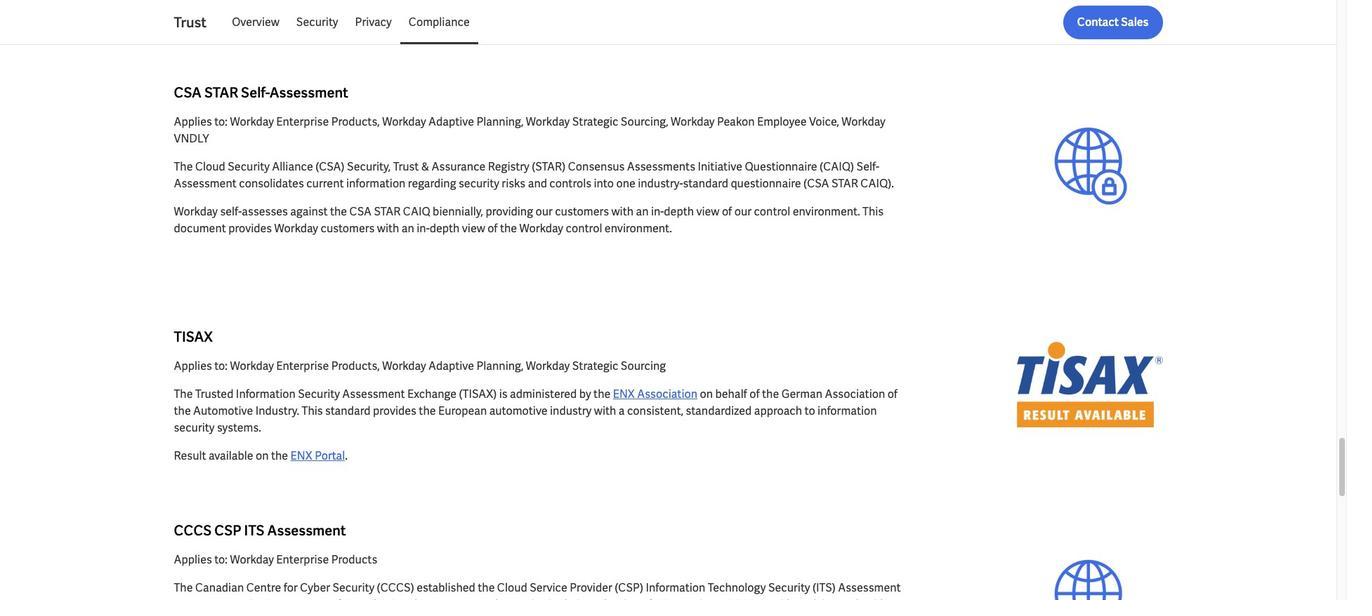 Task type: vqa. For each thing, say whether or not it's contained in the screenshot.
the bottommost 'applies'
yes



Task type: describe. For each thing, give the bounding box(es) containing it.
centre
[[246, 581, 281, 596]]

the right suitability
[[636, 0, 653, 8]]

information inside the canadian centre for cyber security (cccs) established the cloud service provider (csp) information technology security (its) assessment program to assist government of canada (gc) departments and agencies in their evaluation of csp services. cccs provides advice and guidanc
[[646, 581, 706, 596]]

compliance link
[[400, 6, 478, 39]]

questionnaire
[[731, 176, 801, 191]]

1 vertical spatial on
[[256, 449, 269, 464]]

to: for csp
[[214, 553, 228, 568]]

star inside the cloud security alliance (csa) security, trust & assurance registry (star) consensus assessments initiative questionnaire (caiq) self- assessment consolidates current information regarding security risks and controls into one industry-standard questionnaire (csa star caiq).
[[832, 176, 858, 191]]

provides inside on behalf of the german association of the automotive industry. this standard provides the european automotive industry with a consistent, standardized approach to information security systems.
[[373, 404, 417, 419]]

employee
[[757, 115, 807, 129]]

the right at
[[318, 11, 335, 25]]

with inside on behalf of the german association of the automotive industry. this standard provides the european automotive industry with a consistent, standardized approach to information security systems.
[[594, 404, 616, 419]]

workday self-assesses against the csa star caiq biennially, providing our customers with an in-depth view of our control environment. this document provides workday customers with an in-depth view of the workday control environment.
[[174, 204, 884, 236]]

at
[[306, 11, 316, 25]]

in inside the canadian centre for cyber security (cccs) established the cloud service provider (csp) information technology security (its) assessment program to assist government of canada (gc) departments and agencies in their evaluation of csp services. cccs provides advice and guidanc
[[548, 598, 558, 601]]

0 vertical spatial information
[[236, 387, 296, 402]]

1 vertical spatial with
[[377, 221, 399, 236]]

sourcing
[[621, 359, 666, 374]]

this inside workday self-assesses against the csa star caiq biennially, providing our customers with an in-depth view of our control environment. this document provides workday customers with an in-depth view of the workday control environment.
[[863, 204, 884, 219]]

and left agencies
[[479, 598, 498, 601]]

(csa)
[[316, 159, 345, 174]]

&
[[421, 159, 429, 174]]

cccs inside the canadian centre for cyber security (cccs) established the cloud service provider (csp) information technology security (its) assessment program to assist government of canada (gc) departments and agencies in their evaluation of csp services. cccs provides advice and guidanc
[[725, 598, 756, 601]]

sales
[[1121, 15, 1149, 30]]

overview link
[[224, 6, 288, 39]]

assessments
[[627, 159, 696, 174]]

security inside the cloud security alliance (csa) security, trust & assurance registry (star) consensus assessments initiative questionnaire (caiq) self- assessment consolidates current information regarding security risks and controls into one industry-standard questionnaire (csa star caiq).
[[459, 176, 499, 191]]

association inside on behalf of the german association of the automotive industry. this standard provides the european automotive industry with a consistent, standardized approach to information security systems.
[[825, 387, 885, 402]]

in inside workday engages a third-party assessor to perform an irap assessment of the suitability of the controls in the ism and pspf against workday production environments at the protected level.
[[700, 0, 709, 8]]

cyber
[[300, 581, 330, 596]]

european
[[438, 404, 487, 419]]

1 vertical spatial customers
[[321, 221, 375, 236]]

privacy
[[355, 15, 392, 30]]

0 horizontal spatial enx
[[291, 449, 312, 464]]

level.
[[403, 11, 429, 25]]

applies to: workday enterprise products, workday adaptive planning, workday strategic sourcing, workday peakon employee voice, workday vndly
[[174, 115, 886, 146]]

service
[[530, 581, 568, 596]]

departments
[[411, 598, 477, 601]]

and inside the cloud security alliance (csa) security, trust & assurance registry (star) consensus assessments initiative questionnaire (caiq) self- assessment consolidates current information regarding security risks and controls into one industry-standard questionnaire (csa star caiq).
[[528, 176, 547, 191]]

0 vertical spatial with
[[612, 204, 634, 219]]

assessor
[[330, 0, 375, 8]]

security up advice
[[769, 581, 810, 596]]

canada
[[343, 598, 383, 601]]

0 vertical spatial customers
[[555, 204, 609, 219]]

assessment inside the canadian centre for cyber security (cccs) established the cloud service provider (csp) information technology security (its) assessment program to assist government of canada (gc) departments and agencies in their evaluation of csp services. cccs provides advice and guidanc
[[838, 581, 901, 596]]

pspf
[[775, 0, 802, 8]]

the down exchange
[[419, 404, 436, 419]]

trust link
[[174, 13, 224, 32]]

0 horizontal spatial depth
[[430, 221, 460, 236]]

automotive
[[193, 404, 253, 419]]

2 horizontal spatial an
[[636, 204, 649, 219]]

one
[[616, 176, 636, 191]]

program
[[174, 598, 217, 601]]

tisax
[[174, 328, 213, 346]]

this inside on behalf of the german association of the automotive industry. this standard provides the european automotive industry with a consistent, standardized approach to information security systems.
[[302, 404, 323, 419]]

2 our from the left
[[735, 204, 752, 219]]

exchange
[[408, 387, 457, 402]]

the left enx portal link
[[271, 449, 288, 464]]

self-
[[220, 204, 242, 219]]

1 horizontal spatial control
[[754, 204, 791, 219]]

contact sales
[[1078, 15, 1149, 30]]

the down current
[[330, 204, 347, 219]]

perform
[[391, 0, 431, 8]]

0 horizontal spatial in-
[[417, 221, 430, 236]]

regarding
[[408, 176, 456, 191]]

enterprise for its
[[276, 553, 329, 568]]

its
[[244, 522, 265, 540]]

compliance
[[409, 15, 470, 30]]

applies for cccs csp its assessment
[[174, 553, 212, 568]]

to inside workday engages a third-party assessor to perform an irap assessment of the suitability of the controls in the ism and pspf against workday production environments at the protected level.
[[378, 0, 388, 8]]

risks
[[502, 176, 526, 191]]

consensus
[[568, 159, 625, 174]]

to: workday
[[214, 359, 274, 374]]

0 vertical spatial depth
[[664, 204, 694, 219]]

standard inside the cloud security alliance (csa) security, trust & assurance registry (star) consensus assessments initiative questionnaire (caiq) self- assessment consolidates current information regarding security risks and controls into one industry-standard questionnaire (csa star caiq).
[[683, 176, 729, 191]]

contact sales link
[[1064, 6, 1163, 39]]

security inside on behalf of the german association of the automotive industry. this standard provides the european automotive industry with a consistent, standardized approach to information security systems.
[[174, 421, 215, 436]]

(cccs)
[[377, 581, 414, 596]]

the right by
[[594, 387, 611, 402]]

result available on the enx portal .
[[174, 449, 348, 464]]

cccs csp its assessment
[[174, 522, 346, 540]]

to inside the canadian centre for cyber security (cccs) established the cloud service provider (csp) information technology security (its) assessment program to assist government of canada (gc) departments and agencies in their evaluation of csp services. cccs provides advice and guidanc
[[220, 598, 230, 601]]

a inside on behalf of the german association of the automotive industry. this standard provides the european automotive industry with a consistent, standardized approach to information security systems.
[[619, 404, 625, 419]]

0 horizontal spatial trust
[[174, 13, 207, 32]]

into
[[594, 176, 614, 191]]

document
[[174, 221, 226, 236]]

0 horizontal spatial csp
[[215, 522, 241, 540]]

0 vertical spatial view
[[697, 204, 720, 219]]

suitability
[[571, 0, 621, 8]]

engages
[[220, 0, 263, 8]]

questionnaire
[[745, 159, 818, 174]]

(tisax)
[[459, 387, 497, 402]]

1 horizontal spatial in-
[[651, 204, 664, 219]]

the down providing
[[500, 221, 517, 236]]

on inside on behalf of the german association of the automotive industry. this standard provides the european automotive industry with a consistent, standardized approach to information security systems.
[[700, 387, 713, 402]]

for
[[284, 581, 298, 596]]

registry
[[488, 159, 530, 174]]

provides inside the canadian centre for cyber security (cccs) established the cloud service provider (csp) information technology security (its) assessment program to assist government of canada (gc) departments and agencies in their evaluation of csp services. cccs provides advice and guidanc
[[758, 598, 802, 601]]

is
[[499, 387, 508, 402]]

1 vertical spatial control
[[566, 221, 602, 236]]

contact
[[1078, 15, 1119, 30]]

overview
[[232, 15, 280, 30]]

party
[[301, 0, 328, 8]]

assessment
[[476, 0, 537, 8]]

csa inside workday self-assesses against the csa star caiq biennially, providing our customers with an in-depth view of our control environment. this document provides workday customers with an in-depth view of the workday control environment.
[[350, 204, 372, 219]]

automotive
[[489, 404, 548, 419]]

csa star self-assessment
[[174, 84, 348, 102]]

voice,
[[809, 115, 840, 129]]

products, inside applies to: workday enterprise products, workday adaptive planning, workday strategic sourcing, workday peakon employee voice, workday vndly
[[331, 115, 380, 129]]

an inside workday engages a third-party assessor to perform an irap assessment of the suitability of the controls in the ism and pspf against workday production environments at the protected level.
[[434, 0, 446, 8]]

security,
[[347, 159, 391, 174]]

(its)
[[813, 581, 836, 596]]

against inside workday engages a third-party assessor to perform an irap assessment of the suitability of the controls in the ism and pspf against workday production environments at the protected level.
[[804, 0, 841, 8]]

trusted
[[195, 387, 234, 402]]

protected
[[338, 11, 401, 25]]

initiative
[[698, 159, 743, 174]]

industry-
[[638, 176, 683, 191]]

available
[[209, 449, 253, 464]]

menu containing overview
[[224, 6, 478, 39]]

behalf
[[716, 387, 747, 402]]

consolidates
[[239, 176, 304, 191]]

(gc)
[[385, 598, 408, 601]]

environments
[[233, 11, 303, 25]]

against inside workday self-assesses against the csa star caiq biennially, providing our customers with an in-depth view of our control environment. this document provides workday customers with an in-depth view of the workday control environment.
[[290, 204, 328, 219]]

1 our from the left
[[536, 204, 553, 219]]

german
[[782, 387, 823, 402]]

provides inside workday self-assesses against the csa star caiq biennially, providing our customers with an in-depth view of our control environment. this document provides workday customers with an in-depth view of the workday control environment.
[[228, 221, 272, 236]]

2 adaptive from the top
[[429, 359, 474, 374]]

current
[[306, 176, 344, 191]]



Task type: locate. For each thing, give the bounding box(es) containing it.
the inside the canadian centre for cyber security (cccs) established the cloud service provider (csp) information technology security (its) assessment program to assist government of canada (gc) departments and agencies in their evaluation of csp services. cccs provides advice and guidanc
[[174, 581, 193, 596]]

of
[[540, 0, 550, 8], [624, 0, 634, 8], [722, 204, 732, 219], [488, 221, 498, 236], [750, 387, 760, 402], [888, 387, 898, 402], [331, 598, 341, 601], [642, 598, 652, 601]]

globe lock icon image
[[1017, 113, 1163, 219], [1017, 546, 1163, 601]]

trust inside the cloud security alliance (csa) security, trust & assurance registry (star) consensus assessments initiative questionnaire (caiq) self- assessment consolidates current information regarding security risks and controls into one industry-standard questionnaire (csa star caiq).
[[393, 159, 419, 174]]

0 vertical spatial products,
[[331, 115, 380, 129]]

controls inside workday engages a third-party assessor to perform an irap assessment of the suitability of the controls in the ism and pspf against workday production environments at the protected level.
[[656, 0, 698, 8]]

in left the ism
[[700, 0, 709, 8]]

1 products, from the top
[[331, 115, 380, 129]]

irap
[[449, 0, 474, 8]]

applies
[[174, 115, 212, 129], [174, 359, 212, 374], [174, 553, 212, 568]]

1 vertical spatial globe lock icon image
[[1017, 546, 1163, 601]]

1 horizontal spatial csa
[[350, 204, 372, 219]]

to up protected
[[378, 0, 388, 8]]

assessment inside the cloud security alliance (csa) security, trust & assurance registry (star) consensus assessments initiative questionnaire (caiq) self- assessment consolidates current information regarding security risks and controls into one industry-standard questionnaire (csa star caiq).
[[174, 176, 237, 191]]

the
[[174, 159, 193, 174], [174, 387, 193, 402], [174, 581, 193, 596]]

assist
[[233, 598, 262, 601]]

an down industry-
[[636, 204, 649, 219]]

the left suitability
[[552, 0, 569, 8]]

1 horizontal spatial cloud
[[497, 581, 527, 596]]

in down service
[[548, 598, 558, 601]]

biennially,
[[433, 204, 483, 219]]

peakon
[[717, 115, 755, 129]]

security up the consolidates
[[228, 159, 270, 174]]

(star)
[[532, 159, 566, 174]]

applies inside applies to: workday enterprise products, workday adaptive planning, workday strategic sourcing, workday peakon employee voice, workday vndly
[[174, 115, 212, 129]]

strategic up by
[[572, 359, 619, 374]]

1 vertical spatial csa
[[350, 204, 372, 219]]

a up the environments
[[265, 0, 271, 8]]

1 vertical spatial security
[[174, 421, 215, 436]]

csp left its
[[215, 522, 241, 540]]

the left the ism
[[712, 0, 729, 8]]

2 applies from the top
[[174, 359, 212, 374]]

on up standardized
[[700, 387, 713, 402]]

security up "result"
[[174, 421, 215, 436]]

in- down caiq
[[417, 221, 430, 236]]

2 horizontal spatial provides
[[758, 598, 802, 601]]

view down biennially,
[[462, 221, 485, 236]]

1 horizontal spatial an
[[434, 0, 446, 8]]

0 horizontal spatial to
[[220, 598, 230, 601]]

1 globe lock icon image from the top
[[1017, 113, 1163, 219]]

trust left '&'
[[393, 159, 419, 174]]

the canadian centre for cyber security (cccs) established the cloud service provider (csp) information technology security (its) assessment program to assist government of canada (gc) departments and agencies in their evaluation of csp services. cccs provides advice and guidanc
[[174, 581, 908, 601]]

cloud up agencies
[[497, 581, 527, 596]]

2 to: from the top
[[214, 553, 228, 568]]

standard
[[683, 176, 729, 191], [325, 404, 371, 419]]

and inside workday engages a third-party assessor to perform an irap assessment of the suitability of the controls in the ism and pspf against workday production environments at the protected level.
[[754, 0, 773, 8]]

administered
[[510, 387, 577, 402]]

enterprise up alliance
[[276, 115, 329, 129]]

in- down industry-
[[651, 204, 664, 219]]

vndly
[[174, 131, 209, 146]]

1 enterprise from the top
[[276, 115, 329, 129]]

tisax image
[[1017, 342, 1163, 428]]

this right the industry.
[[302, 404, 323, 419]]

3 the from the top
[[174, 581, 193, 596]]

1 vertical spatial to
[[805, 404, 815, 419]]

2 vertical spatial with
[[594, 404, 616, 419]]

1 vertical spatial csp
[[655, 598, 676, 601]]

1 horizontal spatial self-
[[857, 159, 880, 174]]

list
[[224, 6, 1163, 39]]

controls inside the cloud security alliance (csa) security, trust & assurance registry (star) consensus assessments initiative questionnaire (caiq) self- assessment consolidates current information regarding security risks and controls into one industry-standard questionnaire (csa star caiq).
[[550, 176, 592, 191]]

self- inside the cloud security alliance (csa) security, trust & assurance registry (star) consensus assessments initiative questionnaire (caiq) self- assessment consolidates current information regarding security risks and controls into one industry-standard questionnaire (csa star caiq).
[[857, 159, 880, 174]]

and right the ism
[[754, 0, 773, 8]]

to: inside applies to: workday enterprise products, workday adaptive planning, workday strategic sourcing, workday peakon employee voice, workday vndly
[[214, 115, 228, 129]]

enx portal link
[[291, 449, 345, 464]]

csa up vndly
[[174, 84, 202, 102]]

0 vertical spatial enterprise
[[276, 115, 329, 129]]

star inside workday self-assesses against the csa star caiq biennially, providing our customers with an in-depth view of our control environment. this document provides workday customers with an in-depth view of the workday control environment.
[[374, 204, 401, 219]]

environment. down one
[[605, 221, 672, 236]]

0 horizontal spatial security
[[174, 421, 215, 436]]

1 vertical spatial environment.
[[605, 221, 672, 236]]

csp inside the canadian centre for cyber security (cccs) established the cloud service provider (csp) information technology security (its) assessment program to assist government of canada (gc) departments and agencies in their evaluation of csp services. cccs provides advice and guidanc
[[655, 598, 676, 601]]

information up services.
[[646, 581, 706, 596]]

1 horizontal spatial association
[[825, 387, 885, 402]]

security up canada
[[333, 581, 375, 596]]

approach
[[754, 404, 802, 419]]

the left trusted
[[174, 387, 193, 402]]

0 vertical spatial this
[[863, 204, 884, 219]]

1 vertical spatial in-
[[417, 221, 430, 236]]

cloud inside the canadian centre for cyber security (cccs) established the cloud service provider (csp) information technology security (its) assessment program to assist government of canada (gc) departments and agencies in their evaluation of csp services. cccs provides advice and guidanc
[[497, 581, 527, 596]]

against down current
[[290, 204, 328, 219]]

1 horizontal spatial depth
[[664, 204, 694, 219]]

environment. down (csa
[[793, 204, 860, 219]]

0 vertical spatial in-
[[651, 204, 664, 219]]

star down (caiq)
[[832, 176, 858, 191]]

provides down assesses
[[228, 221, 272, 236]]

control down into
[[566, 221, 602, 236]]

3 applies from the top
[[174, 553, 212, 568]]

1 horizontal spatial enx
[[613, 387, 635, 402]]

2 vertical spatial star
[[374, 204, 401, 219]]

the
[[552, 0, 569, 8], [636, 0, 653, 8], [712, 0, 729, 8], [318, 11, 335, 25], [330, 204, 347, 219], [500, 221, 517, 236], [594, 387, 611, 402], [762, 387, 779, 402], [174, 404, 191, 419], [419, 404, 436, 419], [271, 449, 288, 464], [478, 581, 495, 596]]

csp
[[215, 522, 241, 540], [655, 598, 676, 601]]

2 horizontal spatial star
[[832, 176, 858, 191]]

1 the from the top
[[174, 159, 193, 174]]

0 horizontal spatial cloud
[[195, 159, 225, 174]]

1 vertical spatial enterprise
[[276, 359, 329, 374]]

1 horizontal spatial in
[[700, 0, 709, 8]]

1 adaptive from the top
[[429, 115, 474, 129]]

view down initiative
[[697, 204, 720, 219]]

0 horizontal spatial control
[[566, 221, 602, 236]]

0 vertical spatial strategic
[[572, 115, 619, 129]]

2 globe lock icon image from the top
[[1017, 546, 1163, 601]]

1 vertical spatial enx
[[291, 449, 312, 464]]

enterprise
[[276, 115, 329, 129], [276, 359, 329, 374], [276, 553, 329, 568]]

0 horizontal spatial environment.
[[605, 221, 672, 236]]

standard down initiative
[[683, 176, 729, 191]]

information
[[236, 387, 296, 402], [646, 581, 706, 596]]

association up consistent,
[[637, 387, 698, 402]]

this down "caiq)."
[[863, 204, 884, 219]]

0 vertical spatial self-
[[241, 84, 270, 102]]

an
[[434, 0, 446, 8], [636, 204, 649, 219], [402, 221, 414, 236]]

1 association from the left
[[637, 387, 698, 402]]

an up compliance
[[434, 0, 446, 8]]

agencies
[[501, 598, 546, 601]]

1 vertical spatial this
[[302, 404, 323, 419]]

products
[[331, 553, 377, 568]]

a left consistent,
[[619, 404, 625, 419]]

0 vertical spatial an
[[434, 0, 446, 8]]

0 horizontal spatial customers
[[321, 221, 375, 236]]

the for cccs csp its assessment
[[174, 581, 193, 596]]

the cloud security alliance (csa) security, trust & assurance registry (star) consensus assessments initiative questionnaire (caiq) self- assessment consolidates current information regarding security risks and controls into one industry-standard questionnaire (csa star caiq).
[[174, 159, 894, 191]]

to: down csa star self-assessment
[[214, 115, 228, 129]]

(csa
[[804, 176, 829, 191]]

1 vertical spatial a
[[619, 404, 625, 419]]

1 planning, from the top
[[477, 115, 524, 129]]

assesses
[[242, 204, 288, 219]]

depth down biennially,
[[430, 221, 460, 236]]

result
[[174, 449, 206, 464]]

consistent,
[[627, 404, 684, 419]]

1 vertical spatial self-
[[857, 159, 880, 174]]

0 horizontal spatial csa
[[174, 84, 202, 102]]

cloud down vndly
[[195, 159, 225, 174]]

applies up "canadian"
[[174, 553, 212, 568]]

menu
[[224, 6, 478, 39]]

strategic up consensus
[[572, 115, 619, 129]]

0 horizontal spatial in
[[548, 598, 558, 601]]

security inside the cloud security alliance (csa) security, trust & assurance registry (star) consensus assessments initiative questionnaire (caiq) self- assessment consolidates current information regarding security risks and controls into one industry-standard questionnaire (csa star caiq).
[[228, 159, 270, 174]]

2 planning, from the top
[[477, 359, 524, 374]]

assurance
[[432, 159, 486, 174]]

information
[[346, 176, 406, 191], [818, 404, 877, 419]]

1 vertical spatial trust
[[393, 159, 419, 174]]

enx association link
[[613, 387, 698, 402]]

2 vertical spatial an
[[402, 221, 414, 236]]

0 vertical spatial planning,
[[477, 115, 524, 129]]

security link
[[288, 6, 347, 39]]

csp left services.
[[655, 598, 676, 601]]

applies for tisax
[[174, 359, 212, 374]]

customers down current
[[321, 221, 375, 236]]

0 vertical spatial to
[[378, 0, 388, 8]]

0 horizontal spatial against
[[290, 204, 328, 219]]

established
[[417, 581, 476, 596]]

providing
[[486, 204, 533, 219]]

trust
[[174, 13, 207, 32], [393, 159, 419, 174]]

an down caiq
[[402, 221, 414, 236]]

0 vertical spatial control
[[754, 204, 791, 219]]

0 vertical spatial a
[[265, 0, 271, 8]]

on behalf of the german association of the automotive industry. this standard provides the european automotive industry with a consistent, standardized approach to information security systems.
[[174, 387, 898, 436]]

1 horizontal spatial provides
[[373, 404, 417, 419]]

.
[[345, 449, 348, 464]]

advice
[[804, 598, 837, 601]]

the for csa star self-assessment
[[174, 159, 193, 174]]

and down (star) at the top left of the page
[[528, 176, 547, 191]]

1 horizontal spatial our
[[735, 204, 752, 219]]

1 horizontal spatial csp
[[655, 598, 676, 601]]

star up vndly
[[204, 84, 238, 102]]

star left caiq
[[374, 204, 401, 219]]

0 vertical spatial csp
[[215, 522, 241, 540]]

0 horizontal spatial cccs
[[174, 522, 212, 540]]

with down security, at left top
[[377, 221, 399, 236]]

with right industry
[[594, 404, 616, 419]]

enterprise inside applies to: workday enterprise products, workday adaptive planning, workday strategic sourcing, workday peakon employee voice, workday vndly
[[276, 115, 329, 129]]

0 horizontal spatial information
[[236, 387, 296, 402]]

to: up "canadian"
[[214, 553, 228, 568]]

0 vertical spatial the
[[174, 159, 193, 174]]

customers down into
[[555, 204, 609, 219]]

to: for star
[[214, 115, 228, 129]]

information inside on behalf of the german association of the automotive industry. this standard provides the european automotive industry with a consistent, standardized approach to information security systems.
[[818, 404, 877, 419]]

enterprise up for
[[276, 553, 329, 568]]

planning, up is
[[477, 359, 524, 374]]

0 vertical spatial provides
[[228, 221, 272, 236]]

industry.
[[256, 404, 299, 419]]

the right the established
[[478, 581, 495, 596]]

controls left the ism
[[656, 0, 698, 8]]

technology
[[708, 581, 766, 596]]

customers
[[555, 204, 609, 219], [321, 221, 375, 236]]

cccs left its
[[174, 522, 212, 540]]

1 vertical spatial planning,
[[477, 359, 524, 374]]

security down assurance
[[459, 176, 499, 191]]

1 horizontal spatial against
[[804, 0, 841, 8]]

2 the from the top
[[174, 387, 193, 402]]

the inside the canadian centre for cyber security (cccs) established the cloud service provider (csp) information technology security (its) assessment program to assist government of canada (gc) departments and agencies in their evaluation of csp services. cccs provides advice and guidanc
[[478, 581, 495, 596]]

1 vertical spatial applies
[[174, 359, 212, 374]]

in
[[700, 0, 709, 8], [548, 598, 558, 601]]

enterprise up the industry.
[[276, 359, 329, 374]]

security up the industry.
[[298, 387, 340, 402]]

and right advice
[[840, 598, 859, 601]]

to down "canadian"
[[220, 598, 230, 601]]

0 vertical spatial enx
[[613, 387, 635, 402]]

information up the industry.
[[236, 387, 296, 402]]

strategic inside applies to: workday enterprise products, workday adaptive planning, workday strategic sourcing, workday peakon employee voice, workday vndly
[[572, 115, 619, 129]]

0 horizontal spatial star
[[204, 84, 238, 102]]

2 vertical spatial to
[[220, 598, 230, 601]]

1 horizontal spatial view
[[697, 204, 720, 219]]

the up program
[[174, 581, 193, 596]]

canadian
[[195, 581, 244, 596]]

0 vertical spatial security
[[459, 176, 499, 191]]

0 vertical spatial cccs
[[174, 522, 212, 540]]

evaluation
[[587, 598, 640, 601]]

provides left advice
[[758, 598, 802, 601]]

1 horizontal spatial controls
[[656, 0, 698, 8]]

planning, inside applies to: workday enterprise products, workday adaptive planning, workday strategic sourcing, workday peakon employee voice, workday vndly
[[477, 115, 524, 129]]

globe lock icon image for cccs csp its assessment
[[1017, 546, 1163, 601]]

our down questionnaire
[[735, 204, 752, 219]]

2 products, from the top
[[331, 359, 380, 374]]

0 vertical spatial globe lock icon image
[[1017, 113, 1163, 219]]

and
[[754, 0, 773, 8], [528, 176, 547, 191], [479, 598, 498, 601], [840, 598, 859, 601]]

1 vertical spatial cccs
[[725, 598, 756, 601]]

0 vertical spatial on
[[700, 387, 713, 402]]

provides down exchange
[[373, 404, 417, 419]]

3 enterprise from the top
[[276, 553, 329, 568]]

the left automotive
[[174, 404, 191, 419]]

on right available
[[256, 449, 269, 464]]

1 to: from the top
[[214, 115, 228, 129]]

globe lock icon image for csa star self-assessment
[[1017, 113, 1163, 219]]

assessment
[[270, 84, 348, 102], [174, 176, 237, 191], [342, 387, 405, 402], [267, 522, 346, 540], [838, 581, 901, 596]]

information inside the cloud security alliance (csa) security, trust & assurance registry (star) consensus assessments initiative questionnaire (caiq) self- assessment consolidates current information regarding security risks and controls into one industry-standard questionnaire (csa star caiq).
[[346, 176, 406, 191]]

adaptive up the trusted information security assessment exchange (tisax) is administered by the enx association
[[429, 359, 474, 374]]

sourcing,
[[621, 115, 669, 129]]

cloud inside the cloud security alliance (csa) security, trust & assurance registry (star) consensus assessments initiative questionnaire (caiq) self- assessment consolidates current information regarding security risks and controls into one industry-standard questionnaire (csa star caiq).
[[195, 159, 225, 174]]

caiq).
[[861, 176, 894, 191]]

0 horizontal spatial on
[[256, 449, 269, 464]]

information down "german"
[[818, 404, 877, 419]]

applies for csa star self-assessment
[[174, 115, 212, 129]]

planning,
[[477, 115, 524, 129], [477, 359, 524, 374]]

enx down sourcing
[[613, 387, 635, 402]]

2 vertical spatial enterprise
[[276, 553, 329, 568]]

cccs
[[174, 522, 212, 540], [725, 598, 756, 601]]

1 horizontal spatial trust
[[393, 159, 419, 174]]

self-
[[241, 84, 270, 102], [857, 159, 880, 174]]

0 vertical spatial adaptive
[[429, 115, 474, 129]]

enterprise for self-
[[276, 115, 329, 129]]

csa down security, at left top
[[350, 204, 372, 219]]

control down questionnaire
[[754, 204, 791, 219]]

against right pspf
[[804, 0, 841, 8]]

1 horizontal spatial security
[[459, 176, 499, 191]]

1 vertical spatial in
[[548, 598, 558, 601]]

provider
[[570, 581, 613, 596]]

controls down (star) at the top left of the page
[[550, 176, 592, 191]]

0 vertical spatial applies
[[174, 115, 212, 129]]

1 applies from the top
[[174, 115, 212, 129]]

enx left portal
[[291, 449, 312, 464]]

1 vertical spatial depth
[[430, 221, 460, 236]]

a inside workday engages a third-party assessor to perform an irap assessment of the suitability of the controls in the ism and pspf against workday production environments at the protected level.
[[265, 0, 271, 8]]

privacy link
[[347, 6, 400, 39]]

security down the party
[[296, 15, 338, 30]]

0 horizontal spatial self-
[[241, 84, 270, 102]]

depth down industry-
[[664, 204, 694, 219]]

0 horizontal spatial view
[[462, 221, 485, 236]]

provides
[[228, 221, 272, 236], [373, 404, 417, 419], [758, 598, 802, 601]]

standard inside on behalf of the german association of the automotive industry. this standard provides the european automotive industry with a consistent, standardized approach to information security systems.
[[325, 404, 371, 419]]

1 horizontal spatial cccs
[[725, 598, 756, 601]]

1 vertical spatial an
[[636, 204, 649, 219]]

1 vertical spatial information
[[646, 581, 706, 596]]

adaptive inside applies to: workday enterprise products, workday adaptive planning, workday strategic sourcing, workday peakon employee voice, workday vndly
[[429, 115, 474, 129]]

1 horizontal spatial information
[[818, 404, 877, 419]]

the up approach
[[762, 387, 779, 402]]

1 vertical spatial strategic
[[572, 359, 619, 374]]

0 horizontal spatial provides
[[228, 221, 272, 236]]

1 horizontal spatial environment.
[[793, 204, 860, 219]]

star
[[204, 84, 238, 102], [832, 176, 858, 191], [374, 204, 401, 219]]

depth
[[664, 204, 694, 219], [430, 221, 460, 236]]

the down vndly
[[174, 159, 193, 174]]

security
[[296, 15, 338, 30], [228, 159, 270, 174], [298, 387, 340, 402], [333, 581, 375, 596], [769, 581, 810, 596]]

controls
[[656, 0, 698, 8], [550, 176, 592, 191]]

standardized
[[686, 404, 752, 419]]

caiq
[[403, 204, 430, 219]]

standard up .
[[325, 404, 371, 419]]

by
[[579, 387, 591, 402]]

portal
[[315, 449, 345, 464]]

environment.
[[793, 204, 860, 219], [605, 221, 672, 236]]

workday
[[174, 0, 218, 8], [844, 0, 888, 8], [230, 115, 274, 129], [382, 115, 426, 129], [526, 115, 570, 129], [671, 115, 715, 129], [842, 115, 886, 129], [174, 204, 218, 219], [274, 221, 318, 236], [520, 221, 564, 236], [382, 359, 426, 374], [526, 359, 570, 374], [230, 553, 274, 568]]

2 association from the left
[[825, 387, 885, 402]]

planning, up registry at the left top
[[477, 115, 524, 129]]

2 vertical spatial applies
[[174, 553, 212, 568]]

systems.
[[217, 421, 261, 436]]

0 vertical spatial cloud
[[195, 159, 225, 174]]

to inside on behalf of the german association of the automotive industry. this standard provides the european automotive industry with a consistent, standardized approach to information security systems.
[[805, 404, 815, 419]]

1 vertical spatial standard
[[325, 404, 371, 419]]

with down one
[[612, 204, 634, 219]]

0 horizontal spatial controls
[[550, 176, 592, 191]]

alliance
[[272, 159, 313, 174]]

our right providing
[[536, 204, 553, 219]]

2 vertical spatial provides
[[758, 598, 802, 601]]

0 horizontal spatial an
[[402, 221, 414, 236]]

cccs down technology
[[725, 598, 756, 601]]

(csp)
[[615, 581, 644, 596]]

1 vertical spatial the
[[174, 387, 193, 402]]

trust left overview link
[[174, 13, 207, 32]]

view
[[697, 204, 720, 219], [462, 221, 485, 236]]

applies down 'tisax'
[[174, 359, 212, 374]]

list containing overview
[[224, 6, 1163, 39]]

association right "german"
[[825, 387, 885, 402]]

security inside list
[[296, 15, 338, 30]]

2 strategic from the top
[[572, 359, 619, 374]]

0 vertical spatial csa
[[174, 84, 202, 102]]

1 horizontal spatial a
[[619, 404, 625, 419]]

information down security, at left top
[[346, 176, 406, 191]]

adaptive up assurance
[[429, 115, 474, 129]]

our
[[536, 204, 553, 219], [735, 204, 752, 219]]

control
[[754, 204, 791, 219], [566, 221, 602, 236]]

workday engages a third-party assessor to perform an irap assessment of the suitability of the controls in the ism and pspf against workday production environments at the protected level.
[[174, 0, 888, 25]]

1 strategic from the top
[[572, 115, 619, 129]]

applies up vndly
[[174, 115, 212, 129]]

the inside the cloud security alliance (csa) security, trust & assurance registry (star) consensus assessments initiative questionnaire (caiq) self- assessment consolidates current information regarding security risks and controls into one industry-standard questionnaire (csa star caiq).
[[174, 159, 193, 174]]

0 vertical spatial environment.
[[793, 204, 860, 219]]

0 vertical spatial controls
[[656, 0, 698, 8]]

2 enterprise from the top
[[276, 359, 329, 374]]

applies to: workday enterprise products
[[174, 553, 377, 568]]

this
[[863, 204, 884, 219], [302, 404, 323, 419]]



